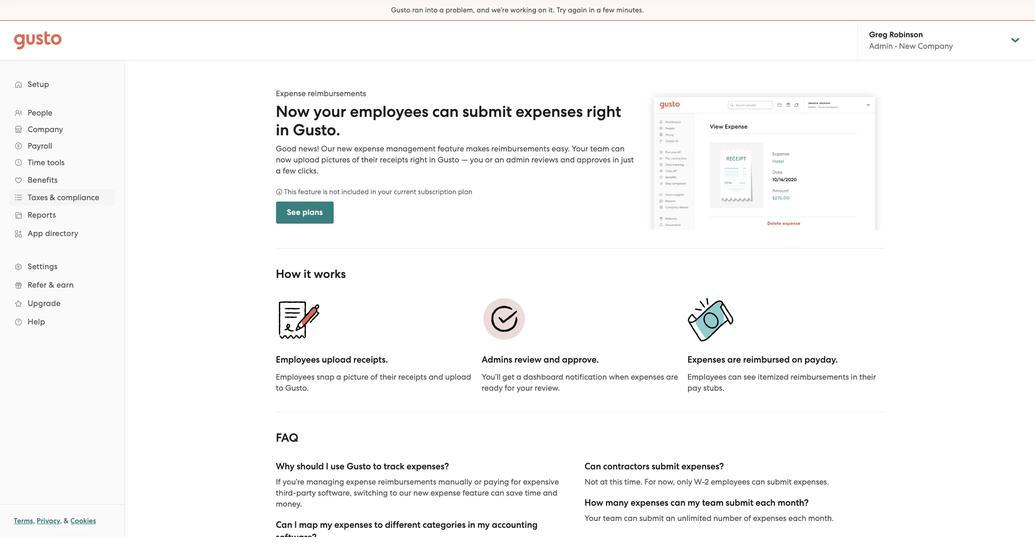 Task type: describe. For each thing, give the bounding box(es) containing it.
into
[[425, 6, 438, 14]]

greg
[[869, 30, 888, 40]]

payroll button
[[9, 138, 115, 154]]

or inside the if you're managing expense reimbursements manually or paying for expensive third-party software, switching to our new expense feature can save time and money.
[[474, 478, 482, 487]]

for
[[644, 478, 656, 487]]

can i map my expenses to different categories in my accounting software?
[[276, 521, 538, 538]]

gusto. for in
[[293, 121, 340, 140]]

submit down for
[[639, 515, 664, 524]]

different
[[385, 521, 421, 531]]

is
[[323, 188, 328, 196]]

you'll get a dashboard notification when expenses are ready for your review.
[[482, 373, 678, 393]]

your inside "expense reimbursements now your employees can submit expenses right in gusto. good news! our new expense management feature makes reimbursements easy. your team can now upload pictures of their receipts right in gusto — you or an admin reviews and approves in just a few clicks."
[[314, 102, 346, 121]]

1 horizontal spatial your
[[378, 188, 392, 196]]

reimbursed
[[743, 355, 790, 366]]

admin
[[506, 155, 530, 165]]

third-
[[276, 489, 296, 498]]

time
[[28, 158, 45, 167]]

map
[[299, 521, 318, 531]]

submit up now,
[[652, 462, 679, 473]]

to inside the if you're managing expense reimbursements manually or paying for expensive third-party software, switching to our new expense feature can save time and money.
[[390, 489, 397, 498]]

time tools
[[28, 158, 65, 167]]

or inside "expense reimbursements now your employees can submit expenses right in gusto. good news! our new expense management feature makes reimbursements easy. your team can now upload pictures of their receipts right in gusto — you or an admin reviews and approves in just a few clicks."
[[485, 155, 493, 165]]

get
[[503, 373, 515, 382]]

paying
[[484, 478, 509, 487]]

minutes.
[[616, 6, 644, 14]]

1 vertical spatial feature
[[298, 188, 321, 196]]

approve.
[[562, 355, 599, 366]]

now
[[276, 102, 310, 121]]

their inside "expense reimbursements now your employees can submit expenses right in gusto. good news! our new expense management feature makes reimbursements easy. your team can now upload pictures of their receipts right in gusto — you or an admin reviews and approves in just a few clicks."
[[361, 155, 378, 165]]

refer & earn link
[[9, 277, 115, 294]]

can for can contractors submit expenses?
[[585, 462, 601, 473]]

to inside the can i map my expenses to different categories in my accounting software?
[[374, 521, 383, 531]]

2 , from the left
[[60, 518, 62, 526]]

1 vertical spatial expense
[[346, 478, 376, 487]]

a right again
[[597, 6, 601, 14]]

picture
[[343, 373, 369, 382]]

—
[[461, 155, 468, 165]]

expenses inside "expense reimbursements now your employees can submit expenses right in gusto. good news! our new expense management feature makes reimbursements easy. your team can now upload pictures of their receipts right in gusto — you or an admin reviews and approves in just a few clicks."
[[516, 102, 583, 121]]

track
[[384, 462, 405, 473]]

accounting
[[492, 521, 538, 531]]

expenses down the 'month?'
[[753, 515, 786, 524]]

employees can see itemized reimbursements in their pay stubs.
[[688, 373, 876, 393]]

1 vertical spatial team
[[702, 498, 724, 509]]

gusto ran into a problem, and we're working on it. try again in a few minutes.
[[391, 6, 644, 14]]

tools
[[47, 158, 65, 167]]

how for how many expenses can my team submit each month?
[[585, 498, 603, 509]]

ran
[[412, 6, 423, 14]]

are inside you'll get a dashboard notification when expenses are ready for your review.
[[666, 373, 678, 382]]

in inside employees can see itemized reimbursements in their pay stubs.
[[851, 373, 858, 382]]

admin
[[869, 41, 893, 51]]

new
[[899, 41, 916, 51]]

now
[[276, 155, 291, 165]]

for inside the if you're managing expense reimbursements manually or paying for expensive third-party software, switching to our new expense feature can save time and money.
[[511, 478, 521, 487]]

save
[[506, 489, 523, 498]]

if
[[276, 478, 281, 487]]

company inside greg robinson admin • new company
[[918, 41, 953, 51]]

review.
[[535, 384, 560, 393]]

upload inside "expense reimbursements now your employees can submit expenses right in gusto. good news! our new expense management feature makes reimbursements easy. your team can now upload pictures of their receipts right in gusto — you or an admin reviews and approves in just a few clicks."
[[293, 155, 319, 165]]

greg robinson admin • new company
[[869, 30, 953, 51]]

upgrade
[[28, 299, 61, 308]]

money.
[[276, 500, 302, 509]]

2 expenses? from the left
[[682, 462, 724, 473]]

directory
[[45, 229, 78, 238]]

time tools button
[[9, 154, 115, 171]]

snap
[[317, 373, 334, 382]]

new inside "expense reimbursements now your employees can submit expenses right in gusto. good news! our new expense management feature makes reimbursements easy. your team can now upload pictures of their receipts right in gusto — you or an admin reviews and approves in just a few clicks."
[[337, 144, 352, 153]]

only
[[677, 478, 692, 487]]

how many expenses can my team submit each month?
[[585, 498, 809, 509]]

2 vertical spatial expense
[[431, 489, 461, 498]]

it.
[[548, 6, 555, 14]]

see
[[744, 373, 756, 382]]

management
[[386, 144, 436, 153]]

•
[[895, 41, 897, 51]]

earn
[[56, 281, 74, 290]]

2 vertical spatial &
[[64, 518, 69, 526]]

expensive
[[523, 478, 559, 487]]

your team can submit an unlimited number of expenses each month.
[[585, 515, 834, 524]]

can inside the if you're managing expense reimbursements manually or paying for expensive third-party software, switching to our new expense feature can save time and money.
[[491, 489, 504, 498]]

expenses
[[688, 355, 725, 366]]

taxes & compliance
[[28, 193, 99, 202]]

i inside the can i map my expenses to different categories in my accounting software?
[[294, 521, 297, 531]]

software,
[[318, 489, 352, 498]]

terms , privacy , & cookies
[[14, 518, 96, 526]]

and inside employees snap a picture of their receipts and upload to gusto.
[[429, 373, 443, 382]]

submit up number
[[726, 498, 754, 509]]

admins review and approve.
[[482, 355, 599, 366]]

reports
[[28, 211, 56, 220]]

reports link
[[9, 207, 115, 224]]

why
[[276, 462, 295, 473]]

this feature is not included in your current subscription plan
[[282, 188, 472, 196]]

terms link
[[14, 518, 33, 526]]

expense
[[276, 89, 306, 98]]

employees for employees snap a picture of their receipts and upload to gusto.
[[276, 373, 315, 382]]

2 horizontal spatial of
[[744, 515, 751, 524]]

you
[[470, 155, 483, 165]]

expense inside "expense reimbursements now your employees can submit expenses right in gusto. good news! our new expense management feature makes reimbursements easy. your team can now upload pictures of their receipts right in gusto — you or an admin reviews and approves in just a few clicks."
[[354, 144, 384, 153]]

receipts.
[[353, 355, 388, 366]]

cookies
[[70, 518, 96, 526]]

settings
[[28, 262, 58, 271]]

submit inside "expense reimbursements now your employees can submit expenses right in gusto. good news! our new expense management feature makes reimbursements easy. your team can now upload pictures of their receipts right in gusto — you or an admin reviews and approves in just a few clicks."
[[462, 102, 512, 121]]

receipts inside "expense reimbursements now your employees can submit expenses right in gusto. good news! our new expense management feature makes reimbursements easy. your team can now upload pictures of their receipts right in gusto — you or an admin reviews and approves in just a few clicks."
[[380, 155, 408, 165]]

expenses inside the can i map my expenses to different categories in my accounting software?
[[334, 521, 372, 531]]

gusto inside "expense reimbursements now your employees can submit expenses right in gusto. good news! our new expense management feature makes reimbursements easy. your team can now upload pictures of their receipts right in gusto — you or an admin reviews and approves in just a few clicks."
[[438, 155, 459, 165]]

approves
[[577, 155, 611, 165]]

itemized
[[758, 373, 789, 382]]

not
[[585, 478, 598, 487]]

submit up the 'month?'
[[767, 478, 792, 487]]

employees inside "expense reimbursements now your employees can submit expenses right in gusto. good news! our new expense management feature makes reimbursements easy. your team can now upload pictures of their receipts right in gusto — you or an admin reviews and approves in just a few clicks."
[[350, 102, 429, 121]]

1 horizontal spatial employees
[[711, 478, 750, 487]]

reviews
[[531, 155, 558, 165]]

it
[[304, 267, 311, 282]]

ready
[[482, 384, 503, 393]]

not at this time. for now, only w-2 employees can submit expenses.
[[585, 478, 829, 487]]

if you're managing expense reimbursements manually or paying for expensive third-party software, switching to our new expense feature can save time and money.
[[276, 478, 559, 509]]

employees for employees can see itemized reimbursements in their pay stubs.
[[688, 373, 726, 382]]

employees snap a picture of their receipts and upload to gusto.
[[276, 373, 471, 393]]

an inside "expense reimbursements now your employees can submit expenses right in gusto. good news! our new expense management feature makes reimbursements easy. your team can now upload pictures of their receipts right in gusto — you or an admin reviews and approves in just a few clicks."
[[495, 155, 504, 165]]

of inside employees snap a picture of their receipts and upload to gusto.
[[370, 373, 378, 382]]

0 horizontal spatial my
[[320, 521, 332, 531]]

a inside employees snap a picture of their receipts and upload to gusto.
[[336, 373, 341, 382]]

easy.
[[552, 144, 570, 153]]

again
[[568, 6, 587, 14]]

of inside "expense reimbursements now your employees can submit expenses right in gusto. good news! our new expense management feature makes reimbursements easy. your team can now upload pictures of their receipts right in gusto — you or an admin reviews and approves in just a few clicks."
[[352, 155, 359, 165]]

robinson
[[889, 30, 923, 40]]

this
[[284, 188, 296, 196]]

and inside the if you're managing expense reimbursements manually or paying for expensive third-party software, switching to our new expense feature can save time and money.
[[543, 489, 557, 498]]

expenses inside you'll get a dashboard notification when expenses are ready for your review.
[[631, 373, 664, 382]]

party
[[296, 489, 316, 498]]



Task type: vqa. For each thing, say whether or not it's contained in the screenshot.
onboarding in the left top of the page
no



Task type: locate. For each thing, give the bounding box(es) containing it.
1 expenses? from the left
[[407, 462, 449, 473]]

current
[[394, 188, 416, 196]]

0 vertical spatial right
[[587, 102, 621, 121]]

a right get
[[516, 373, 521, 382]]

2 vertical spatial team
[[603, 515, 622, 524]]

list containing people
[[0, 105, 124, 331]]

2 vertical spatial feature
[[463, 489, 489, 498]]

or right you
[[485, 155, 493, 165]]

news!
[[298, 144, 319, 153]]

their inside employees can see itemized reimbursements in their pay stubs.
[[859, 373, 876, 382]]

problem,
[[446, 6, 475, 14]]

0 vertical spatial an
[[495, 155, 504, 165]]

app directory link
[[9, 225, 115, 242]]

each down the 'month?'
[[788, 515, 806, 524]]

a right snap
[[336, 373, 341, 382]]

on left payday.
[[792, 355, 802, 366]]

feature inside "expense reimbursements now your employees can submit expenses right in gusto. good news! our new expense management feature makes reimbursements easy. your team can now upload pictures of their receipts right in gusto — you or an admin reviews and approves in just a few clicks."
[[438, 144, 464, 153]]

gusto left ran
[[391, 6, 410, 14]]

1 vertical spatial right
[[410, 155, 427, 165]]

payday.
[[805, 355, 838, 366]]

0 vertical spatial how
[[276, 267, 301, 282]]

1 horizontal spatial my
[[477, 521, 490, 531]]

people
[[28, 108, 52, 118]]

0 vertical spatial are
[[727, 355, 741, 366]]

gusto. inside employees snap a picture of their receipts and upload to gusto.
[[285, 384, 309, 393]]

1 horizontal spatial an
[[666, 515, 675, 524]]

& for earn
[[49, 281, 54, 290]]

my left accounting
[[477, 521, 490, 531]]

see
[[287, 208, 301, 218]]

to
[[276, 384, 283, 393], [373, 462, 382, 473], [390, 489, 397, 498], [374, 521, 383, 531]]

you'll
[[482, 373, 501, 382]]

0 horizontal spatial company
[[28, 125, 63, 134]]

0 vertical spatial or
[[485, 155, 493, 165]]

upload left you'll
[[445, 373, 471, 382]]

software?
[[276, 533, 317, 538]]

1 vertical spatial upload
[[322, 355, 351, 366]]

clicks.
[[298, 166, 319, 176]]

can for can i map my expenses to different categories in my accounting software?
[[276, 521, 292, 531]]

see plans button
[[276, 202, 334, 224]]

notification
[[565, 373, 607, 382]]

expenses? up w-
[[682, 462, 724, 473]]

1 vertical spatial each
[[788, 515, 806, 524]]

1 vertical spatial an
[[666, 515, 675, 524]]

1 vertical spatial gusto
[[438, 155, 459, 165]]

of down receipts.
[[370, 373, 378, 382]]

month.
[[808, 515, 834, 524]]

for inside you'll get a dashboard notification when expenses are ready for your review.
[[505, 384, 515, 393]]

app directory
[[28, 229, 78, 238]]

1 vertical spatial new
[[413, 489, 429, 498]]

a inside you'll get a dashboard notification when expenses are ready for your review.
[[516, 373, 521, 382]]

not
[[329, 188, 340, 196]]

0 vertical spatial company
[[918, 41, 953, 51]]

privacy
[[37, 518, 60, 526]]

a down the now
[[276, 166, 281, 176]]

review
[[514, 355, 542, 366]]

for up save
[[511, 478, 521, 487]]

i up 'software?'
[[294, 521, 297, 531]]

1 horizontal spatial or
[[485, 155, 493, 165]]

company
[[918, 41, 953, 51], [28, 125, 63, 134]]

1 vertical spatial employees
[[711, 478, 750, 487]]

upload up 'clicks.'
[[293, 155, 319, 165]]

upload inside employees snap a picture of their receipts and upload to gusto.
[[445, 373, 471, 382]]

0 horizontal spatial few
[[283, 166, 296, 176]]

2 horizontal spatial gusto
[[438, 155, 459, 165]]

receipt illustration image
[[276, 297, 322, 343]]

feature up the —
[[438, 144, 464, 153]]

can inside the can i map my expenses to different categories in my accounting software?
[[276, 521, 292, 531]]

0 horizontal spatial are
[[666, 373, 678, 382]]

can
[[432, 102, 459, 121], [611, 144, 625, 153], [728, 373, 742, 382], [752, 478, 765, 487], [491, 489, 504, 498], [671, 498, 686, 509], [624, 515, 637, 524]]

new inside the if you're managing expense reimbursements manually or paying for expensive third-party software, switching to our new expense feature can save time and money.
[[413, 489, 429, 498]]

0 vertical spatial of
[[352, 155, 359, 165]]

team inside "expense reimbursements now your employees can submit expenses right in gusto. good news! our new expense management feature makes reimbursements easy. your team can now upload pictures of their receipts right in gusto — you or an admin reviews and approves in just a few clicks."
[[590, 144, 609, 153]]

company inside company dropdown button
[[28, 125, 63, 134]]

few
[[603, 6, 615, 14], [283, 166, 296, 176]]

can inside employees can see itemized reimbursements in their pay stubs.
[[728, 373, 742, 382]]

expenses up the easy.
[[516, 102, 583, 121]]

your inside "expense reimbursements now your employees can submit expenses right in gusto. good news! our new expense management feature makes reimbursements easy. your team can now upload pictures of their receipts right in gusto — you or an admin reviews and approves in just a few clicks."
[[572, 144, 588, 153]]

or left paying
[[474, 478, 482, 487]]

our
[[321, 144, 335, 153]]

dashboard
[[523, 373, 563, 382]]

employees
[[276, 355, 320, 366], [276, 373, 315, 382], [688, 373, 726, 382]]

0 horizontal spatial how
[[276, 267, 301, 282]]

0 horizontal spatial ,
[[33, 518, 35, 526]]

1 vertical spatial can
[[276, 521, 292, 531]]

1 vertical spatial receipts
[[398, 373, 427, 382]]

employees right 2
[[711, 478, 750, 487]]

my right map
[[320, 521, 332, 531]]

0 vertical spatial gusto.
[[293, 121, 340, 140]]

2 horizontal spatial upload
[[445, 373, 471, 382]]

0 horizontal spatial gusto
[[347, 462, 371, 473]]

their inside employees snap a picture of their receipts and upload to gusto.
[[380, 373, 396, 382]]

expenses right when
[[631, 373, 664, 382]]

checkmark illustration image
[[482, 297, 528, 343]]

0 horizontal spatial their
[[361, 155, 378, 165]]

0 vertical spatial upload
[[293, 155, 319, 165]]

makes
[[466, 144, 489, 153]]

cookies button
[[70, 516, 96, 527]]

refer & earn
[[28, 281, 74, 290]]

1 horizontal spatial are
[[727, 355, 741, 366]]

submit up makes
[[462, 102, 512, 121]]

time.
[[624, 478, 643, 487]]

0 vertical spatial for
[[505, 384, 515, 393]]

&
[[50, 193, 55, 202], [49, 281, 54, 290], [64, 518, 69, 526]]

1 vertical spatial i
[[294, 521, 297, 531]]

0 vertical spatial expense
[[354, 144, 384, 153]]

0 vertical spatial receipts
[[380, 155, 408, 165]]

expenses down for
[[631, 498, 669, 509]]

settings link
[[9, 259, 115, 275]]

& left cookies
[[64, 518, 69, 526]]

for down get
[[505, 384, 515, 393]]

0 horizontal spatial can
[[276, 521, 292, 531]]

0 vertical spatial on
[[538, 6, 547, 14]]

gusto right use
[[347, 462, 371, 473]]

0 horizontal spatial employees
[[350, 102, 429, 121]]

help
[[28, 318, 45, 327]]

feature inside the if you're managing expense reimbursements manually or paying for expensive third-party software, switching to our new expense feature can save time and money.
[[463, 489, 489, 498]]

new up pictures
[[337, 144, 352, 153]]

help link
[[9, 314, 115, 330]]

an left admin
[[495, 155, 504, 165]]

your left current
[[378, 188, 392, 196]]

2 vertical spatial upload
[[445, 373, 471, 382]]

1 horizontal spatial i
[[326, 462, 329, 473]]

how down not on the right bottom of the page
[[585, 498, 603, 509]]

new right the "our"
[[413, 489, 429, 498]]

working
[[510, 6, 537, 14]]

your right now
[[314, 102, 346, 121]]

when
[[609, 373, 629, 382]]

employees upload receipts.
[[276, 355, 388, 366]]

time
[[525, 489, 541, 498]]

0 vertical spatial each
[[756, 498, 776, 509]]

1 horizontal spatial upload
[[322, 355, 351, 366]]

few inside "expense reimbursements now your employees can submit expenses right in gusto. good news! our new expense management feature makes reimbursements easy. your team can now upload pictures of their receipts right in gusto — you or an admin reviews and approves in just a few clicks."
[[283, 166, 296, 176]]

w-
[[694, 478, 705, 487]]

gusto
[[391, 6, 410, 14], [438, 155, 459, 165], [347, 462, 371, 473]]

1 horizontal spatial right
[[587, 102, 621, 121]]

we're
[[491, 6, 509, 14]]

1 vertical spatial your
[[585, 515, 601, 524]]

your inside you'll get a dashboard notification when expenses are ready for your review.
[[517, 384, 533, 393]]

0 vertical spatial &
[[50, 193, 55, 202]]

receipts
[[380, 155, 408, 165], [398, 373, 427, 382]]

admins
[[482, 355, 512, 366]]

receipts inside employees snap a picture of their receipts and upload to gusto.
[[398, 373, 427, 382]]

1 horizontal spatial each
[[788, 515, 806, 524]]

employees for employees upload receipts.
[[276, 355, 320, 366]]

0 horizontal spatial new
[[337, 144, 352, 153]]

dollar bill illustration image
[[688, 297, 734, 343]]

2
[[705, 478, 709, 487]]

few left minutes.
[[603, 6, 615, 14]]

1 vertical spatial of
[[370, 373, 378, 382]]

1 vertical spatial for
[[511, 478, 521, 487]]

or
[[485, 155, 493, 165], [474, 478, 482, 487]]

i left use
[[326, 462, 329, 473]]

contractors
[[603, 462, 650, 473]]

employees up snap
[[276, 355, 320, 366]]

0 vertical spatial your
[[572, 144, 588, 153]]

1 , from the left
[[33, 518, 35, 526]]

1 vertical spatial how
[[585, 498, 603, 509]]

company right new
[[918, 41, 953, 51]]

reimbursements inside employees can see itemized reimbursements in their pay stubs.
[[791, 373, 849, 382]]

of right pictures
[[352, 155, 359, 165]]

benefits
[[28, 176, 58, 185]]

can
[[585, 462, 601, 473], [276, 521, 292, 531]]

reimbursements inside the if you're managing expense reimbursements manually or paying for expensive third-party software, switching to our new expense feature can save time and money.
[[378, 478, 436, 487]]

0 vertical spatial gusto
[[391, 6, 410, 14]]

now,
[[658, 478, 675, 487]]

number
[[713, 515, 742, 524]]

1 vertical spatial or
[[474, 478, 482, 487]]

your
[[572, 144, 588, 153], [585, 515, 601, 524]]

can up not on the right bottom of the page
[[585, 462, 601, 473]]

, left the privacy
[[33, 518, 35, 526]]

1 vertical spatial are
[[666, 373, 678, 382]]

few down the now
[[283, 166, 296, 176]]

and
[[477, 6, 490, 14], [560, 155, 575, 165], [544, 355, 560, 366], [429, 373, 443, 382], [543, 489, 557, 498]]

1 vertical spatial gusto.
[[285, 384, 309, 393]]

1 vertical spatial few
[[283, 166, 296, 176]]

expenses down switching
[[334, 521, 372, 531]]

& right taxes
[[50, 193, 55, 202]]

expenses.
[[794, 478, 829, 487]]

a inside "expense reimbursements now your employees can submit expenses right in gusto. good news! our new expense management feature makes reimbursements easy. your team can now upload pictures of their receipts right in gusto — you or an admin reviews and approves in just a few clicks."
[[276, 166, 281, 176]]

2 horizontal spatial your
[[517, 384, 533, 393]]

0 vertical spatial feature
[[438, 144, 464, 153]]

team up your team can submit an unlimited number of expenses each month.
[[702, 498, 724, 509]]

1 horizontal spatial new
[[413, 489, 429, 498]]

home image
[[14, 31, 62, 50]]

can up 'software?'
[[276, 521, 292, 531]]

in inside the can i map my expenses to different categories in my accounting software?
[[468, 521, 475, 531]]

0 horizontal spatial i
[[294, 521, 297, 531]]

2 vertical spatial your
[[517, 384, 533, 393]]

this
[[610, 478, 622, 487]]

team down many
[[603, 515, 622, 524]]

& for compliance
[[50, 193, 55, 202]]

employees inside employees snap a picture of their receipts and upload to gusto.
[[276, 373, 315, 382]]

company down people
[[28, 125, 63, 134]]

employees up management
[[350, 102, 429, 121]]

of right number
[[744, 515, 751, 524]]

team up approves
[[590, 144, 609, 153]]

gusto. up the news!
[[293, 121, 340, 140]]

works
[[314, 267, 346, 282]]

0 vertical spatial employees
[[350, 102, 429, 121]]

1 horizontal spatial on
[[792, 355, 802, 366]]

a right into
[[439, 6, 444, 14]]

0 horizontal spatial on
[[538, 6, 547, 14]]

good
[[276, 144, 297, 153]]

employees left snap
[[276, 373, 315, 382]]

unlimited
[[677, 515, 712, 524]]

expense right our
[[354, 144, 384, 153]]

1 horizontal spatial expenses?
[[682, 462, 724, 473]]

expense down manually
[[431, 489, 461, 498]]

payroll
[[28, 141, 52, 151]]

0 vertical spatial can
[[585, 462, 601, 473]]

gusto navigation element
[[0, 60, 124, 346]]

people button
[[9, 105, 115, 121]]

stubs.
[[703, 384, 724, 393]]

0 horizontal spatial your
[[314, 102, 346, 121]]

why should i use gusto to track expenses?
[[276, 462, 449, 473]]

1 horizontal spatial can
[[585, 462, 601, 473]]

& left earn
[[49, 281, 54, 290]]

1 horizontal spatial company
[[918, 41, 953, 51]]

1 vertical spatial on
[[792, 355, 802, 366]]

pay
[[688, 384, 702, 393]]

2 horizontal spatial my
[[688, 498, 700, 509]]

in
[[589, 6, 595, 14], [276, 121, 289, 140], [429, 155, 436, 165], [613, 155, 619, 165], [371, 188, 376, 196], [851, 373, 858, 382], [468, 521, 475, 531]]

my up unlimited
[[688, 498, 700, 509]]

how for how it works
[[276, 267, 301, 282]]

2 horizontal spatial their
[[859, 373, 876, 382]]

setup
[[28, 80, 49, 89]]

0 horizontal spatial of
[[352, 155, 359, 165]]

benefits link
[[9, 172, 115, 188]]

employees up the stubs.
[[688, 373, 726, 382]]

a
[[439, 6, 444, 14], [597, 6, 601, 14], [276, 166, 281, 176], [336, 373, 341, 382], [516, 373, 521, 382]]

expenses
[[516, 102, 583, 121], [631, 373, 664, 382], [631, 498, 669, 509], [753, 515, 786, 524], [334, 521, 372, 531]]

feature left is
[[298, 188, 321, 196]]

1 vertical spatial your
[[378, 188, 392, 196]]

and inside "expense reimbursements now your employees can submit expenses right in gusto. good news! our new expense management feature makes reimbursements easy. your team can now upload pictures of their receipts right in gusto — you or an admin reviews and approves in just a few clicks."
[[560, 155, 575, 165]]

0 horizontal spatial right
[[410, 155, 427, 165]]

1 vertical spatial company
[[28, 125, 63, 134]]

gusto. inside "expense reimbursements now your employees can submit expenses right in gusto. good news! our new expense management feature makes reimbursements easy. your team can now upload pictures of their receipts right in gusto — you or an admin reviews and approves in just a few clicks."
[[293, 121, 340, 140]]

pictures
[[321, 155, 350, 165]]

terms
[[14, 518, 33, 526]]

0 horizontal spatial or
[[474, 478, 482, 487]]

expense up switching
[[346, 478, 376, 487]]

expenses? up the if you're managing expense reimbursements manually or paying for expensive third-party software, switching to our new expense feature can save time and money.
[[407, 462, 449, 473]]

on left it.
[[538, 6, 547, 14]]

an left unlimited
[[666, 515, 675, 524]]

1 horizontal spatial how
[[585, 498, 603, 509]]

expense reimbursement screenshot image
[[645, 88, 884, 230]]

compliance
[[57, 193, 99, 202]]

1 horizontal spatial their
[[380, 373, 396, 382]]

& inside dropdown button
[[50, 193, 55, 202]]

your up approves
[[572, 144, 588, 153]]

their
[[361, 155, 378, 165], [380, 373, 396, 382], [859, 373, 876, 382]]

each left the 'month?'
[[756, 498, 776, 509]]

, left cookies button
[[60, 518, 62, 526]]

gusto. for to
[[285, 384, 309, 393]]

your down not on the right bottom of the page
[[585, 515, 601, 524]]

0 vertical spatial your
[[314, 102, 346, 121]]

employees inside employees can see itemized reimbursements in their pay stubs.
[[688, 373, 726, 382]]

gusto left the —
[[438, 155, 459, 165]]

0 vertical spatial team
[[590, 144, 609, 153]]

2 vertical spatial of
[[744, 515, 751, 524]]

1 horizontal spatial ,
[[60, 518, 62, 526]]

1 horizontal spatial few
[[603, 6, 615, 14]]

how left it at the left
[[276, 267, 301, 282]]

gusto. down employees upload receipts.
[[285, 384, 309, 393]]

2 vertical spatial gusto
[[347, 462, 371, 473]]

feature down manually
[[463, 489, 489, 498]]

0 horizontal spatial an
[[495, 155, 504, 165]]

1 horizontal spatial gusto
[[391, 6, 410, 14]]

should
[[297, 462, 324, 473]]

your down dashboard
[[517, 384, 533, 393]]

to inside employees snap a picture of their receipts and upload to gusto.
[[276, 384, 283, 393]]

just
[[621, 155, 634, 165]]

of
[[352, 155, 359, 165], [370, 373, 378, 382], [744, 515, 751, 524]]

how
[[276, 267, 301, 282], [585, 498, 603, 509]]

0 vertical spatial new
[[337, 144, 352, 153]]

upload up snap
[[322, 355, 351, 366]]

list
[[0, 105, 124, 331]]

0 vertical spatial i
[[326, 462, 329, 473]]



